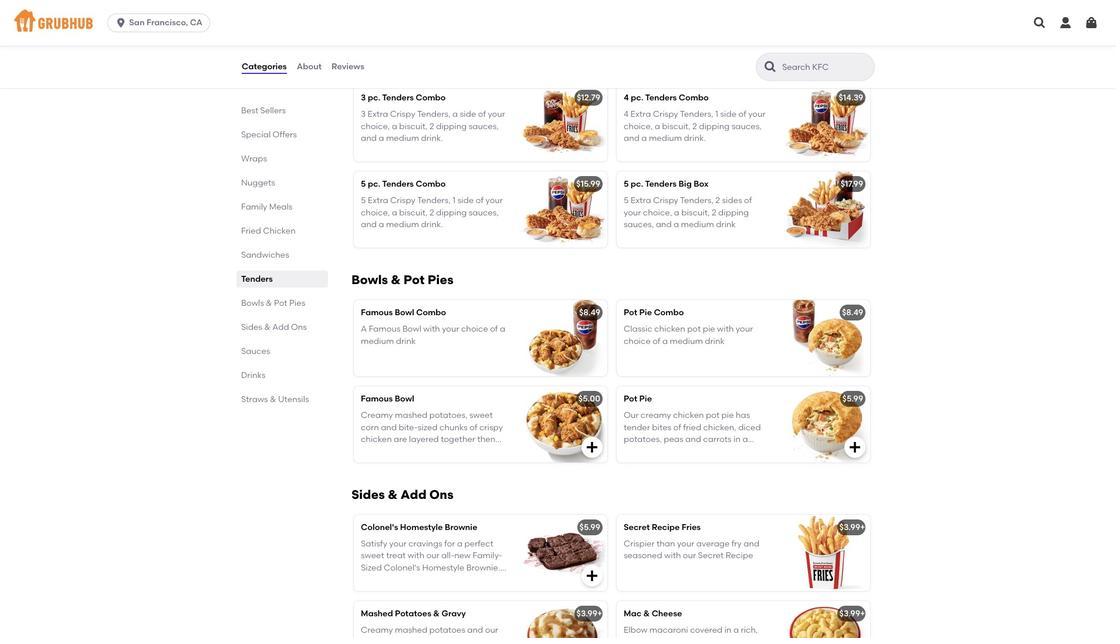Task type: locate. For each thing, give the bounding box(es) containing it.
special offers
[[241, 130, 297, 140]]

crispy inside 3 extra crispy tenders, a side of your choice, a biscuit, 2 dipping sauces, and a medium drink.
[[390, 109, 415, 119]]

signature
[[361, 637, 399, 638]]

creamy
[[361, 625, 393, 635]]

chicken down pot pie combo
[[655, 324, 686, 334]]

0 vertical spatial pot
[[688, 324, 701, 334]]

1 horizontal spatial sides & add ons
[[352, 487, 454, 502]]

1 vertical spatial famous
[[369, 324, 401, 334]]

with
[[423, 324, 440, 334], [717, 324, 734, 334], [665, 551, 681, 561]]

crispy down 5 pc. tenders combo
[[390, 196, 416, 206]]

of inside '5 extra crispy tenders, 2 sides of your choice, a biscuit, 2 dipping sauces, and a medium drink'
[[744, 196, 752, 206]]

san
[[129, 18, 145, 28]]

$8.49
[[579, 308, 601, 318], [842, 308, 864, 318]]

combo for 3 pc. tenders combo
[[416, 93, 446, 103]]

dipping inside 4 extra crispy tenders, 1 side of your choice, a biscuit, 2 dipping sauces, and a medium drink.
[[699, 121, 730, 131]]

extra down 5 pc. tenders combo
[[368, 196, 388, 206]]

offers
[[273, 130, 297, 140]]

5 pc. tenders big box image
[[783, 171, 871, 248]]

crispy for 3 extra crispy tenders, a side of your choice, a biscuit, 2 dipping sauces, and a medium drink.
[[390, 109, 415, 119]]

1 horizontal spatial 1
[[716, 109, 719, 119]]

search icon image
[[764, 60, 778, 74]]

a inside a famous bowl with your choice of a medium drink
[[500, 324, 506, 334]]

0 vertical spatial 1
[[716, 109, 719, 119]]

1 inside 4 extra crispy tenders, 1 side of your choice, a biscuit, 2 dipping sauces, and a medium drink.
[[716, 109, 719, 119]]

combo up classic chicken pot pie with your choice of a medium drink
[[654, 308, 684, 318]]

0 horizontal spatial pot
[[688, 324, 701, 334]]

4 down 4 pc. tenders combo at top
[[624, 109, 629, 119]]

extra for 5 extra crispy tenders, 2 sides of your choice, a biscuit, 2 dipping sauces, and a medium drink
[[631, 196, 651, 206]]

drink. inside 4 extra crispy tenders, 1 side of your choice, a biscuit, 2 dipping sauces, and a medium drink.
[[684, 133, 706, 143]]

sauce down "rich,"
[[723, 637, 747, 638]]

a
[[361, 324, 367, 334]]

recipe down fry on the right of page
[[726, 551, 754, 561]]

svg image
[[1059, 16, 1073, 30], [115, 17, 127, 29], [848, 440, 862, 454], [585, 569, 599, 583]]

3 inside 3 extra crispy tenders, a side of your choice, a biscuit, 2 dipping sauces, and a medium drink.
[[361, 109, 366, 119]]

in left "rich,"
[[725, 625, 732, 635]]

drink. inside 3 extra crispy tenders, a side of your choice, a biscuit, 2 dipping sauces, and a medium drink.
[[421, 133, 443, 143]]

+ for creamy mashed potatoes and our signature brown gravy
[[598, 609, 603, 619]]

dipping for 4 pc. tenders combo
[[699, 121, 730, 131]]

sides & add ons
[[241, 322, 307, 332], [352, 487, 454, 502]]

2 for 4 extra crispy tenders, 1 side of your choice, a biscuit, 2 dipping sauces, and a medium drink.
[[693, 121, 697, 131]]

1 vertical spatial our
[[485, 625, 498, 635]]

medium down '3 pc. tenders combo'
[[386, 133, 419, 143]]

pie for classic
[[640, 308, 652, 318]]

our inside creamy mashed potatoes and our signature brown gravy
[[485, 625, 498, 635]]

pot right classic
[[688, 324, 701, 334]]

sauce up 'crust.'
[[652, 446, 676, 456]]

and down 4 pc. tenders combo at top
[[624, 133, 640, 143]]

pot pie combo image
[[783, 300, 871, 376]]

side inside 5 extra crispy tenders, 1 side of your choice, a biscuit, 2 dipping sauces, and a medium drink.
[[458, 196, 474, 206]]

biscuit, inside '5 extra crispy tenders, 2 sides of your choice, a biscuit, 2 dipping sauces, and a medium drink'
[[682, 208, 710, 218]]

and inside crispier than your average fry and seasoned with our secret recipe
[[744, 539, 760, 549]]

tenders, down '3 pc. tenders combo'
[[417, 109, 451, 119]]

dipping inside 5 extra crispy tenders, 1 side of your choice, a biscuit, 2 dipping sauces, and a medium drink.
[[436, 208, 467, 218]]

of inside 3 extra crispy tenders, a side of your choice, a biscuit, 2 dipping sauces, and a medium drink.
[[478, 109, 486, 119]]

reviews button
[[331, 46, 365, 88]]

carrots
[[703, 434, 732, 444]]

1 vertical spatial 4
[[624, 109, 629, 119]]

0 vertical spatial sides & add ons
[[241, 322, 307, 332]]

side for 5 pc. tenders combo
[[458, 196, 474, 206]]

biscuit, for 3 pc. tenders combo
[[399, 121, 428, 131]]

$5.99
[[843, 394, 864, 404], [580, 522, 601, 532]]

main navigation navigation
[[0, 0, 1117, 46]]

+
[[861, 522, 866, 532], [598, 609, 603, 619], [861, 609, 866, 619]]

1 horizontal spatial recipe
[[726, 551, 754, 561]]

1 vertical spatial bowls & pot pies
[[241, 298, 305, 308]]

side
[[460, 109, 476, 119], [721, 109, 737, 119], [458, 196, 474, 206]]

medium down box
[[681, 219, 714, 229]]

1 horizontal spatial pies
[[428, 272, 454, 287]]

pie inside our creamy chicken pot pie has tender bites of fried chicken, diced potatoes, peas and carrots in a savory sauce and baked in a flaky, golden crust.
[[722, 410, 734, 420]]

in inside elbow macaroni covered in a rich, creamy cheddar cheese sauce
[[725, 625, 732, 635]]

medium down pot pie combo
[[670, 336, 703, 346]]

0 vertical spatial ons
[[291, 322, 307, 332]]

tenders for 5 extra crispy tenders, 1 side of your choice, a biscuit, 2 dipping sauces, and a medium drink.
[[382, 179, 414, 189]]

dipping inside 3 extra crispy tenders, a side of your choice, a biscuit, 2 dipping sauces, and a medium drink.
[[436, 121, 467, 131]]

biscuit, for 5 pc. tenders combo
[[399, 208, 428, 218]]

sauces, inside '5 extra crispy tenders, 2 sides of your choice, a biscuit, 2 dipping sauces, and a medium drink'
[[624, 219, 654, 229]]

bowls up famous bowl combo
[[352, 272, 388, 287]]

of inside a famous bowl with your choice of a medium drink
[[490, 324, 498, 334]]

dipping down 4 pc. tenders combo at top
[[699, 121, 730, 131]]

biscuit, inside 4 extra crispy tenders, 1 side of your choice, a biscuit, 2 dipping sauces, and a medium drink.
[[662, 121, 691, 131]]

pot inside our creamy chicken pot pie has tender bites of fried chicken, diced potatoes, peas and carrots in a savory sauce and baked in a flaky, golden crust.
[[706, 410, 720, 420]]

of inside classic chicken pot pie with your choice of a medium drink
[[653, 336, 661, 346]]

medium for 4 extra crispy tenders, 1 side of your choice, a biscuit, 2 dipping sauces, and a medium drink.
[[649, 133, 682, 143]]

0 vertical spatial chicken
[[655, 324, 686, 334]]

choice inside a famous bowl with your choice of a medium drink
[[461, 324, 488, 334]]

reviews
[[332, 62, 364, 72]]

0 vertical spatial pies
[[428, 272, 454, 287]]

1 vertical spatial pie
[[722, 410, 734, 420]]

bowls
[[352, 272, 388, 287], [241, 298, 264, 308]]

biscuit, down 4 pc. tenders combo at top
[[662, 121, 691, 131]]

3 down reviews button
[[361, 93, 366, 103]]

1 horizontal spatial pot
[[706, 410, 720, 420]]

extra inside 5 extra crispy tenders, 1 side of your choice, a biscuit, 2 dipping sauces, and a medium drink.
[[368, 196, 388, 206]]

tenders for 3 extra crispy tenders, a side of your choice, a biscuit, 2 dipping sauces, and a medium drink.
[[382, 93, 414, 103]]

choice, for 3 extra crispy tenders, a side of your choice, a biscuit, 2 dipping sauces, and a medium drink.
[[361, 121, 390, 131]]

0 vertical spatial pie
[[703, 324, 715, 334]]

1 vertical spatial choice
[[624, 336, 651, 346]]

0 vertical spatial sauce
[[652, 446, 676, 456]]

choice, inside 5 extra crispy tenders, 1 side of your choice, a biscuit, 2 dipping sauces, and a medium drink.
[[361, 208, 390, 218]]

choice, down 5 pc. tenders big box
[[643, 208, 672, 218]]

pot inside classic chicken pot pie with your choice of a medium drink
[[688, 324, 701, 334]]

of inside 4 extra crispy tenders, 1 side of your choice, a biscuit, 2 dipping sauces, and a medium drink.
[[739, 109, 747, 119]]

1 vertical spatial bowls
[[241, 298, 264, 308]]

creamy down elbow
[[624, 637, 654, 638]]

extra inside 3 extra crispy tenders, a side of your choice, a biscuit, 2 dipping sauces, and a medium drink.
[[368, 109, 388, 119]]

and inside 5 extra crispy tenders, 1 side of your choice, a biscuit, 2 dipping sauces, and a medium drink.
[[361, 219, 377, 229]]

4 right $12.79
[[624, 93, 629, 103]]

3 for 3 extra crispy tenders, a side of your choice, a biscuit, 2 dipping sauces, and a medium drink.
[[361, 109, 366, 119]]

pie up classic
[[640, 308, 652, 318]]

and inside 3 extra crispy tenders, a side of your choice, a biscuit, 2 dipping sauces, and a medium drink.
[[361, 133, 377, 143]]

+ for elbow macaroni covered in a rich, creamy cheddar cheese sauce
[[861, 609, 866, 619]]

svg image
[[1033, 16, 1047, 30], [1085, 16, 1099, 30], [585, 440, 599, 454]]

crispy down 5 pc. tenders big box
[[653, 196, 679, 206]]

tenders,
[[417, 109, 451, 119], [680, 109, 714, 119], [417, 196, 451, 206], [680, 196, 714, 206]]

biscuit, inside 5 extra crispy tenders, 1 side of your choice, a biscuit, 2 dipping sauces, and a medium drink.
[[399, 208, 428, 218]]

with inside a famous bowl with your choice of a medium drink
[[423, 324, 440, 334]]

your inside 4 extra crispy tenders, 1 side of your choice, a biscuit, 2 dipping sauces, and a medium drink.
[[749, 109, 766, 119]]

2 vertical spatial bowl
[[395, 394, 414, 404]]

sauces,
[[469, 121, 499, 131], [732, 121, 762, 131], [469, 208, 499, 218], [624, 219, 654, 229]]

your inside a famous bowl with your choice of a medium drink
[[442, 324, 459, 334]]

1 vertical spatial $5.99
[[580, 522, 601, 532]]

0 vertical spatial pie
[[640, 308, 652, 318]]

2 inside 3 extra crispy tenders, a side of your choice, a biscuit, 2 dipping sauces, and a medium drink.
[[430, 121, 434, 131]]

0 horizontal spatial sides
[[241, 322, 262, 332]]

dipping down '3 pc. tenders combo'
[[436, 121, 467, 131]]

$3.99 + for crispier than your average fry and seasoned with our secret recipe
[[840, 522, 866, 532]]

choice, inside 4 extra crispy tenders, 1 side of your choice, a biscuit, 2 dipping sauces, and a medium drink.
[[624, 121, 653, 131]]

tenders, inside 5 extra crispy tenders, 1 side of your choice, a biscuit, 2 dipping sauces, and a medium drink.
[[417, 196, 451, 206]]

2 4 from the top
[[624, 109, 629, 119]]

1 vertical spatial pies
[[289, 298, 305, 308]]

0 vertical spatial our
[[683, 551, 696, 561]]

0 vertical spatial 3
[[361, 93, 366, 103]]

diced
[[739, 422, 761, 432]]

pot up 'chicken,'
[[706, 410, 720, 420]]

bowls & pot pies down sandwiches
[[241, 298, 305, 308]]

1 $8.49 from the left
[[579, 308, 601, 318]]

secret up crispier
[[624, 522, 650, 532]]

0 horizontal spatial 1
[[453, 196, 456, 206]]

1 4 from the top
[[624, 93, 629, 103]]

dipping down sides
[[719, 208, 749, 218]]

crispy for 4 extra crispy tenders, 1 side of your choice, a biscuit, 2 dipping sauces, and a medium drink.
[[653, 109, 678, 119]]

1 vertical spatial pie
[[640, 394, 652, 404]]

& up colonel's in the bottom left of the page
[[388, 487, 398, 502]]

2
[[430, 121, 434, 131], [693, 121, 697, 131], [716, 196, 720, 206], [430, 208, 434, 218], [712, 208, 717, 218]]

2 horizontal spatial with
[[717, 324, 734, 334]]

of inside 5 extra crispy tenders, 1 side of your choice, a biscuit, 2 dipping sauces, and a medium drink.
[[476, 196, 484, 206]]

big
[[679, 179, 692, 189]]

medium inside classic chicken pot pie with your choice of a medium drink
[[670, 336, 703, 346]]

biscuit, down '3 pc. tenders combo'
[[399, 121, 428, 131]]

1 vertical spatial ons
[[430, 487, 454, 502]]

tenders, down 4 pc. tenders combo at top
[[680, 109, 714, 119]]

your inside '5 extra crispy tenders, 2 sides of your choice, a biscuit, 2 dipping sauces, and a medium drink'
[[624, 208, 641, 218]]

our right potatoes
[[485, 625, 498, 635]]

1 vertical spatial recipe
[[726, 551, 754, 561]]

1 horizontal spatial pie
[[722, 410, 734, 420]]

1 horizontal spatial bowls & pot pies
[[352, 272, 454, 287]]

$5.99 for colonel's homestyle brownie
[[580, 522, 601, 532]]

1 vertical spatial bowl
[[403, 324, 422, 334]]

sides & add ons up sauces
[[241, 322, 307, 332]]

1 horizontal spatial ons
[[430, 487, 454, 502]]

medium inside 4 extra crispy tenders, 1 side of your choice, a biscuit, 2 dipping sauces, and a medium drink.
[[649, 133, 682, 143]]

2 for 5 extra crispy tenders, 2 sides of your choice, a biscuit, 2 dipping sauces, and a medium drink
[[712, 208, 717, 218]]

extra inside '5 extra crispy tenders, 2 sides of your choice, a biscuit, 2 dipping sauces, and a medium drink'
[[631, 196, 651, 206]]

sauces, inside 3 extra crispy tenders, a side of your choice, a biscuit, 2 dipping sauces, and a medium drink.
[[469, 121, 499, 131]]

$3.99 + for creamy mashed potatoes and our signature brown gravy
[[577, 609, 603, 619]]

& left gravy
[[433, 609, 440, 619]]

1 vertical spatial 3
[[361, 109, 366, 119]]

categories
[[242, 62, 287, 72]]

tenders up '3 pc. tenders combo'
[[352, 57, 400, 72]]

choice inside classic chicken pot pie with your choice of a medium drink
[[624, 336, 651, 346]]

1 horizontal spatial secret
[[698, 551, 724, 561]]

biscuit, inside 3 extra crispy tenders, a side of your choice, a biscuit, 2 dipping sauces, and a medium drink.
[[399, 121, 428, 131]]

& up famous bowl combo
[[391, 272, 401, 287]]

famous bowl
[[361, 394, 414, 404]]

extra down 4 pc. tenders combo at top
[[631, 109, 651, 119]]

1 horizontal spatial with
[[665, 551, 681, 561]]

crispier
[[624, 539, 655, 549]]

chicken
[[655, 324, 686, 334], [673, 410, 704, 420]]

and down fried
[[686, 434, 701, 444]]

1 vertical spatial secret
[[698, 551, 724, 561]]

$3.99
[[840, 522, 861, 532], [577, 609, 598, 619], [840, 609, 861, 619]]

sides
[[241, 322, 262, 332], [352, 487, 385, 502]]

tenders up 5 extra crispy tenders, 1 side of your choice, a biscuit, 2 dipping sauces, and a medium drink.
[[382, 179, 414, 189]]

and inside creamy mashed potatoes and our signature brown gravy
[[467, 625, 483, 635]]

1 vertical spatial pot
[[706, 410, 720, 420]]

medium inside '5 extra crispy tenders, 2 sides of your choice, a biscuit, 2 dipping sauces, and a medium drink'
[[681, 219, 714, 229]]

choice, inside '5 extra crispy tenders, 2 sides of your choice, a biscuit, 2 dipping sauces, and a medium drink'
[[643, 208, 672, 218]]

our creamy chicken pot pie has tender bites of fried chicken, diced potatoes, peas and carrots in a savory sauce and baked in a flaky, golden crust.
[[624, 410, 761, 468]]

and down '3 pc. tenders combo'
[[361, 133, 377, 143]]

choice, down 5 pc. tenders combo
[[361, 208, 390, 218]]

3 down '3 pc. tenders combo'
[[361, 109, 366, 119]]

biscuit,
[[399, 121, 428, 131], [662, 121, 691, 131], [399, 208, 428, 218], [682, 208, 710, 218]]

5 for 5 extra crispy tenders, 2 sides of your choice, a biscuit, 2 dipping sauces, and a medium drink
[[624, 196, 629, 206]]

family
[[241, 202, 267, 212]]

0 horizontal spatial add
[[273, 322, 289, 332]]

1 horizontal spatial $8.49
[[842, 308, 864, 318]]

your
[[488, 109, 505, 119], [749, 109, 766, 119], [486, 196, 503, 206], [624, 208, 641, 218], [442, 324, 459, 334], [736, 324, 753, 334], [677, 539, 695, 549]]

side for 3 pc. tenders combo
[[460, 109, 476, 119]]

combo up 4 extra crispy tenders, 1 side of your choice, a biscuit, 2 dipping sauces, and a medium drink.
[[679, 93, 709, 103]]

tenders, inside 4 extra crispy tenders, 1 side of your choice, a biscuit, 2 dipping sauces, and a medium drink.
[[680, 109, 714, 119]]

medium for 5 extra crispy tenders, 1 side of your choice, a biscuit, 2 dipping sauces, and a medium drink.
[[386, 219, 419, 229]]

tenders left the big
[[645, 179, 677, 189]]

bowl
[[395, 308, 414, 318], [403, 324, 422, 334], [395, 394, 414, 404]]

combo for 4 pc. tenders combo
[[679, 93, 709, 103]]

choice, down 4 pc. tenders combo at top
[[624, 121, 653, 131]]

tenders for 5 extra crispy tenders, 2 sides of your choice, a biscuit, 2 dipping sauces, and a medium drink
[[645, 179, 677, 189]]

choice, for 4 extra crispy tenders, 1 side of your choice, a biscuit, 2 dipping sauces, and a medium drink.
[[624, 121, 653, 131]]

biscuit, down 5 pc. tenders combo
[[399, 208, 428, 218]]

0 vertical spatial sides
[[241, 322, 262, 332]]

mashed potatoes & gravy image
[[520, 601, 608, 638]]

tenders down sandwiches
[[241, 274, 273, 284]]

0 vertical spatial choice
[[461, 324, 488, 334]]

medium inside 3 extra crispy tenders, a side of your choice, a biscuit, 2 dipping sauces, and a medium drink.
[[386, 133, 419, 143]]

drink
[[716, 219, 736, 229], [396, 336, 416, 346], [705, 336, 725, 346]]

tenders up 4 extra crispy tenders, 1 side of your choice, a biscuit, 2 dipping sauces, and a medium drink.
[[645, 93, 677, 103]]

san francisco, ca
[[129, 18, 203, 28]]

in up flaky,
[[734, 434, 741, 444]]

choice, inside 3 extra crispy tenders, a side of your choice, a biscuit, 2 dipping sauces, and a medium drink.
[[361, 121, 390, 131]]

a inside classic chicken pot pie with your choice of a medium drink
[[663, 336, 668, 346]]

extra down '3 pc. tenders combo'
[[368, 109, 388, 119]]

flaky,
[[740, 446, 760, 456]]

medium down the a
[[361, 336, 394, 346]]

pie
[[703, 324, 715, 334], [722, 410, 734, 420]]

2 3 from the top
[[361, 109, 366, 119]]

0 horizontal spatial secret
[[624, 522, 650, 532]]

0 vertical spatial secret
[[624, 522, 650, 532]]

medium down 5 pc. tenders combo
[[386, 219, 419, 229]]

1 horizontal spatial $5.99
[[843, 394, 864, 404]]

1 vertical spatial sides
[[352, 487, 385, 502]]

$12.79
[[577, 93, 601, 103]]

side inside 4 extra crispy tenders, 1 side of your choice, a biscuit, 2 dipping sauces, and a medium drink.
[[721, 109, 737, 119]]

drink. inside 5 extra crispy tenders, 1 side of your choice, a biscuit, 2 dipping sauces, and a medium drink.
[[421, 219, 443, 229]]

0 horizontal spatial with
[[423, 324, 440, 334]]

pot pie image
[[783, 386, 871, 463]]

& right the straws
[[270, 394, 276, 404]]

tenders, for 3 pc. tenders combo
[[417, 109, 451, 119]]

0 horizontal spatial sides & add ons
[[241, 322, 307, 332]]

2 $8.49 from the left
[[842, 308, 864, 318]]

and
[[361, 133, 377, 143], [624, 133, 640, 143], [361, 219, 377, 229], [656, 219, 672, 229], [686, 434, 701, 444], [678, 446, 694, 456], [744, 539, 760, 549], [467, 625, 483, 635]]

cheese
[[652, 609, 682, 619]]

0 horizontal spatial $8.49
[[579, 308, 601, 318]]

has
[[736, 410, 750, 420]]

extra for 4 extra crispy tenders, 1 side of your choice, a biscuit, 2 dipping sauces, and a medium drink.
[[631, 109, 651, 119]]

pc. for 3 pc. tenders combo
[[368, 93, 381, 103]]

sauces, for 5 extra crispy tenders, 2 sides of your choice, a biscuit, 2 dipping sauces, and a medium drink
[[624, 219, 654, 229]]

pot
[[404, 272, 425, 287], [274, 298, 287, 308], [624, 308, 638, 318], [624, 394, 638, 404]]

and right potatoes
[[467, 625, 483, 635]]

box
[[694, 179, 709, 189]]

dipping inside '5 extra crispy tenders, 2 sides of your choice, a biscuit, 2 dipping sauces, and a medium drink'
[[719, 208, 749, 218]]

in down the carrots at the right bottom of page
[[723, 446, 730, 456]]

0 vertical spatial famous
[[361, 308, 393, 318]]

1 vertical spatial in
[[723, 446, 730, 456]]

secret down average
[[698, 551, 724, 561]]

drink. down 5 pc. tenders combo
[[421, 219, 443, 229]]

1 horizontal spatial choice
[[624, 336, 651, 346]]

secret recipe fries image
[[783, 515, 871, 591]]

0 vertical spatial add
[[273, 322, 289, 332]]

5 inside '5 extra crispy tenders, 2 sides of your choice, a biscuit, 2 dipping sauces, and a medium drink'
[[624, 196, 629, 206]]

of for 4 extra crispy tenders, 1 side of your choice, a biscuit, 2 dipping sauces, and a medium drink.
[[739, 109, 747, 119]]

famous
[[361, 308, 393, 318], [369, 324, 401, 334], [361, 394, 393, 404]]

5 for 5 pc. tenders big box
[[624, 179, 629, 189]]

tenders up 3 extra crispy tenders, a side of your choice, a biscuit, 2 dipping sauces, and a medium drink.
[[382, 93, 414, 103]]

1 vertical spatial creamy
[[624, 637, 654, 638]]

combo up a famous bowl with your choice of a medium drink
[[416, 308, 446, 318]]

elbow
[[624, 625, 648, 635]]

0 vertical spatial creamy
[[641, 410, 671, 420]]

0 horizontal spatial sauce
[[652, 446, 676, 456]]

famous inside a famous bowl with your choice of a medium drink
[[369, 324, 401, 334]]

1 inside 5 extra crispy tenders, 1 side of your choice, a biscuit, 2 dipping sauces, and a medium drink.
[[453, 196, 456, 206]]

4
[[624, 93, 629, 103], [624, 109, 629, 119]]

extra down 5 pc. tenders big box
[[631, 196, 651, 206]]

choice, down '3 pc. tenders combo'
[[361, 121, 390, 131]]

combo up 3 extra crispy tenders, a side of your choice, a biscuit, 2 dipping sauces, and a medium drink.
[[416, 93, 446, 103]]

bowls & pot pies up famous bowl combo
[[352, 272, 454, 287]]

chicken up fried
[[673, 410, 704, 420]]

0 horizontal spatial $5.99
[[580, 522, 601, 532]]

creamy inside elbow macaroni covered in a rich, creamy cheddar cheese sauce
[[624, 637, 654, 638]]

2 vertical spatial famous
[[361, 394, 393, 404]]

extra inside 4 extra crispy tenders, 1 side of your choice, a biscuit, 2 dipping sauces, and a medium drink.
[[631, 109, 651, 119]]

peas
[[664, 434, 684, 444]]

sides & add ons up colonel's homestyle brownie
[[352, 487, 454, 502]]

and down 5 pc. tenders big box
[[656, 219, 672, 229]]

of inside our creamy chicken pot pie has tender bites of fried chicken, diced potatoes, peas and carrots in a savory sauce and baked in a flaky, golden crust.
[[674, 422, 682, 432]]

0 vertical spatial 4
[[624, 93, 629, 103]]

dipping for 3 pc. tenders combo
[[436, 121, 467, 131]]

chicken inside our creamy chicken pot pie has tender bites of fried chicken, diced potatoes, peas and carrots in a savory sauce and baked in a flaky, golden crust.
[[673, 410, 704, 420]]

tenders, inside 3 extra crispy tenders, a side of your choice, a biscuit, 2 dipping sauces, and a medium drink.
[[417, 109, 451, 119]]

dipping for 5 pc. tenders big box
[[719, 208, 749, 218]]

our down fries on the right of page
[[683, 551, 696, 561]]

Search KFC search field
[[781, 62, 871, 73]]

0 horizontal spatial bowls
[[241, 298, 264, 308]]

pie up "tender"
[[640, 394, 652, 404]]

1 horizontal spatial our
[[683, 551, 696, 561]]

drink. down '3 pc. tenders combo'
[[421, 133, 443, 143]]

sides up sauces
[[241, 322, 262, 332]]

0 horizontal spatial our
[[485, 625, 498, 635]]

our
[[683, 551, 696, 561], [485, 625, 498, 635]]

&
[[391, 272, 401, 287], [266, 298, 272, 308], [264, 322, 271, 332], [270, 394, 276, 404], [388, 487, 398, 502], [433, 609, 440, 619], [644, 609, 650, 619]]

2 vertical spatial in
[[725, 625, 732, 635]]

crispy inside '5 extra crispy tenders, 2 sides of your choice, a biscuit, 2 dipping sauces, and a medium drink'
[[653, 196, 679, 206]]

and inside 4 extra crispy tenders, 1 side of your choice, a biscuit, 2 dipping sauces, and a medium drink.
[[624, 133, 640, 143]]

mashed
[[361, 609, 393, 619]]

tenders, down 5 pc. tenders combo
[[417, 196, 451, 206]]

$3.99 for crispier than your average fry and seasoned with our secret recipe
[[840, 522, 861, 532]]

chicken inside classic chicken pot pie with your choice of a medium drink
[[655, 324, 686, 334]]

0 horizontal spatial choice
[[461, 324, 488, 334]]

2 pie from the top
[[640, 394, 652, 404]]

0 vertical spatial bowl
[[395, 308, 414, 318]]

1 horizontal spatial add
[[401, 487, 427, 502]]

mac & cheese image
[[783, 601, 871, 638]]

1 pie from the top
[[640, 308, 652, 318]]

bowls & pot pies
[[352, 272, 454, 287], [241, 298, 305, 308]]

tenders
[[352, 57, 400, 72], [382, 93, 414, 103], [645, 93, 677, 103], [382, 179, 414, 189], [645, 179, 677, 189], [241, 274, 273, 284]]

recipe up than
[[652, 522, 680, 532]]

$5.99 for pot pie
[[843, 394, 864, 404]]

side inside 3 extra crispy tenders, a side of your choice, a biscuit, 2 dipping sauces, and a medium drink.
[[460, 109, 476, 119]]

creamy up bites
[[641, 410, 671, 420]]

bowls up sauces
[[241, 298, 264, 308]]

crispy down '3 pc. tenders combo'
[[390, 109, 415, 119]]

pot pie combo
[[624, 308, 684, 318]]

tenders, down box
[[680, 196, 714, 206]]

crispier than your average fry and seasoned with our secret recipe
[[624, 539, 760, 561]]

sauces, inside 5 extra crispy tenders, 1 side of your choice, a biscuit, 2 dipping sauces, and a medium drink.
[[469, 208, 499, 218]]

tenders, inside '5 extra crispy tenders, 2 sides of your choice, a biscuit, 2 dipping sauces, and a medium drink'
[[680, 196, 714, 206]]

of for 5 extra crispy tenders, 2 sides of your choice, a biscuit, 2 dipping sauces, and a medium drink
[[744, 196, 752, 206]]

medium inside 5 extra crispy tenders, 1 side of your choice, a biscuit, 2 dipping sauces, and a medium drink.
[[386, 219, 419, 229]]

5 extra crispy tenders, 1 side of your choice, a biscuit, 2 dipping sauces, and a medium drink.
[[361, 196, 503, 229]]

5 pc. tenders combo image
[[520, 171, 608, 248]]

colonel's
[[361, 522, 398, 532]]

tenders, for 5 pc. tenders big box
[[680, 196, 714, 206]]

sauces, inside 4 extra crispy tenders, 1 side of your choice, a biscuit, 2 dipping sauces, and a medium drink.
[[732, 121, 762, 131]]

1
[[716, 109, 719, 119], [453, 196, 456, 206]]

drink. up box
[[684, 133, 706, 143]]

0 vertical spatial $5.99
[[843, 394, 864, 404]]

0 vertical spatial recipe
[[652, 522, 680, 532]]

and down 5 pc. tenders combo
[[361, 219, 377, 229]]

0 horizontal spatial svg image
[[585, 440, 599, 454]]

choice, for 5 extra crispy tenders, 1 side of your choice, a biscuit, 2 dipping sauces, and a medium drink.
[[361, 208, 390, 218]]

potatoes,
[[624, 434, 662, 444]]

sauces, for 3 extra crispy tenders, a side of your choice, a biscuit, 2 dipping sauces, and a medium drink.
[[469, 121, 499, 131]]

best sellers
[[241, 106, 286, 116]]

medium down 4 pc. tenders combo at top
[[649, 133, 682, 143]]

combo
[[416, 93, 446, 103], [679, 93, 709, 103], [416, 179, 446, 189], [416, 308, 446, 318], [654, 308, 684, 318]]

1 3 from the top
[[361, 93, 366, 103]]

choice, for 5 extra crispy tenders, 2 sides of your choice, a biscuit, 2 dipping sauces, and a medium drink
[[643, 208, 672, 218]]

famous bowl image
[[520, 386, 608, 463]]

0 vertical spatial bowls
[[352, 272, 388, 287]]

crust.
[[654, 458, 676, 468]]

biscuit, down box
[[682, 208, 710, 218]]

pot
[[688, 324, 701, 334], [706, 410, 720, 420]]

secret
[[624, 522, 650, 532], [698, 551, 724, 561]]

crispy inside 4 extra crispy tenders, 1 side of your choice, a biscuit, 2 dipping sauces, and a medium drink.
[[653, 109, 678, 119]]

1 vertical spatial chicken
[[673, 410, 704, 420]]

combo up 5 extra crispy tenders, 1 side of your choice, a biscuit, 2 dipping sauces, and a medium drink.
[[416, 179, 446, 189]]

1 for 4 pc. tenders combo
[[716, 109, 719, 119]]

drink inside classic chicken pot pie with your choice of a medium drink
[[705, 336, 725, 346]]

1 vertical spatial sauce
[[723, 637, 747, 638]]

sides up colonel's in the bottom left of the page
[[352, 487, 385, 502]]

crispy down 4 pc. tenders combo at top
[[653, 109, 678, 119]]

your inside crispier than your average fry and seasoned with our secret recipe
[[677, 539, 695, 549]]

5 inside 5 extra crispy tenders, 1 side of your choice, a biscuit, 2 dipping sauces, and a medium drink.
[[361, 196, 366, 206]]

4 for 4 pc. tenders combo
[[624, 93, 629, 103]]

drink. for 5 pc. tenders combo
[[421, 219, 443, 229]]

dipping down 5 pc. tenders combo
[[436, 208, 467, 218]]

sauce inside elbow macaroni covered in a rich, creamy cheddar cheese sauce
[[723, 637, 747, 638]]

4 inside 4 extra crispy tenders, 1 side of your choice, a biscuit, 2 dipping sauces, and a medium drink.
[[624, 109, 629, 119]]

1 vertical spatial 1
[[453, 196, 456, 206]]

2 inside 5 extra crispy tenders, 1 side of your choice, a biscuit, 2 dipping sauces, and a medium drink.
[[430, 208, 434, 218]]

choice,
[[361, 121, 390, 131], [624, 121, 653, 131], [361, 208, 390, 218], [643, 208, 672, 218]]

0 horizontal spatial pie
[[703, 324, 715, 334]]

covered
[[690, 625, 723, 635]]

1 horizontal spatial sauce
[[723, 637, 747, 638]]

2 inside 4 extra crispy tenders, 1 side of your choice, a biscuit, 2 dipping sauces, and a medium drink.
[[693, 121, 697, 131]]

1 horizontal spatial sides
[[352, 487, 385, 502]]

and right fry on the right of page
[[744, 539, 760, 549]]

crispy inside 5 extra crispy tenders, 1 side of your choice, a biscuit, 2 dipping sauces, and a medium drink.
[[390, 196, 416, 206]]



Task type: describe. For each thing, give the bounding box(es) containing it.
mashed
[[395, 625, 428, 635]]

$3.99 for elbow macaroni covered in a rich, creamy cheddar cheese sauce
[[840, 609, 861, 619]]

tenders for 4 extra crispy tenders, 1 side of your choice, a biscuit, 2 dipping sauces, and a medium drink.
[[645, 93, 677, 103]]

pie inside classic chicken pot pie with your choice of a medium drink
[[703, 324, 715, 334]]

classic chicken pot pie with your choice of a medium drink
[[624, 324, 753, 346]]

fried chicken
[[241, 226, 296, 236]]

extra for 3 extra crispy tenders, a side of your choice, a biscuit, 2 dipping sauces, and a medium drink.
[[368, 109, 388, 119]]

famous bowl combo
[[361, 308, 446, 318]]

fry
[[732, 539, 742, 549]]

dipping for 5 pc. tenders combo
[[436, 208, 467, 218]]

our inside crispier than your average fry and seasoned with our secret recipe
[[683, 551, 696, 561]]

4 extra crispy tenders, 1 side of your choice, a biscuit, 2 dipping sauces, and a medium drink.
[[624, 109, 766, 143]]

$5.00
[[579, 394, 601, 404]]

sauce inside our creamy chicken pot pie has tender bites of fried chicken, diced potatoes, peas and carrots in a savory sauce and baked in a flaky, golden crust.
[[652, 446, 676, 456]]

pc. for 4 pc. tenders combo
[[631, 93, 644, 103]]

straws & utensils
[[241, 394, 309, 404]]

drink inside a famous bowl with your choice of a medium drink
[[396, 336, 416, 346]]

potatoes
[[395, 609, 431, 619]]

fried
[[683, 422, 702, 432]]

1 horizontal spatial svg image
[[1033, 16, 1047, 30]]

side for 4 pc. tenders combo
[[721, 109, 737, 119]]

+ for crispier than your average fry and seasoned with our secret recipe
[[861, 522, 866, 532]]

crispy for 5 extra crispy tenders, 1 side of your choice, a biscuit, 2 dipping sauces, and a medium drink.
[[390, 196, 416, 206]]

$15.99
[[577, 179, 601, 189]]

& up sauces
[[264, 322, 271, 332]]

your inside 5 extra crispy tenders, 1 side of your choice, a biscuit, 2 dipping sauces, and a medium drink.
[[486, 196, 503, 206]]

categories button
[[241, 46, 287, 88]]

ca
[[190, 18, 203, 28]]

fried
[[241, 226, 261, 236]]

brownie
[[445, 522, 478, 532]]

1 vertical spatial add
[[401, 487, 427, 502]]

drink. for 4 pc. tenders combo
[[684, 133, 706, 143]]

pot up classic
[[624, 308, 638, 318]]

creamy mashed potatoes and our signature brown gravy
[[361, 625, 498, 638]]

your inside classic chicken pot pie with your choice of a medium drink
[[736, 324, 753, 334]]

3 for 3 pc. tenders combo
[[361, 93, 366, 103]]

$17.99
[[841, 179, 864, 189]]

san francisco, ca button
[[107, 14, 215, 32]]

5 extra crispy tenders, 2 sides of your choice, a biscuit, 2 dipping sauces, and a medium drink
[[624, 196, 752, 229]]

seasoned
[[624, 551, 663, 561]]

meals
[[269, 202, 293, 212]]

pot down sandwiches
[[274, 298, 287, 308]]

your inside 3 extra crispy tenders, a side of your choice, a biscuit, 2 dipping sauces, and a medium drink.
[[488, 109, 505, 119]]

baked
[[696, 446, 721, 456]]

and inside '5 extra crispy tenders, 2 sides of your choice, a biscuit, 2 dipping sauces, and a medium drink'
[[656, 219, 672, 229]]

5 pc. tenders combo
[[361, 179, 446, 189]]

$14.39
[[839, 93, 864, 103]]

sandwiches
[[241, 250, 289, 260]]

classic
[[624, 324, 653, 334]]

5 for 5 pc. tenders combo
[[361, 179, 366, 189]]

mashed potatoes & gravy
[[361, 609, 466, 619]]

colonel's homestyle brownie image
[[520, 515, 608, 591]]

3 pc. tenders combo
[[361, 93, 446, 103]]

sauces
[[241, 346, 270, 356]]

3 extra crispy tenders, a side of your choice, a biscuit, 2 dipping sauces, and a medium drink.
[[361, 109, 505, 143]]

2 for 5 extra crispy tenders, 1 side of your choice, a biscuit, 2 dipping sauces, and a medium drink.
[[430, 208, 434, 218]]

of for 3 extra crispy tenders, a side of your choice, a biscuit, 2 dipping sauces, and a medium drink.
[[478, 109, 486, 119]]

gravy
[[442, 609, 466, 619]]

4 pc. tenders combo image
[[783, 85, 871, 161]]

pc. for 5 pc. tenders combo
[[368, 179, 381, 189]]

0 vertical spatial in
[[734, 434, 741, 444]]

chicken,
[[704, 422, 737, 432]]

tenders, for 4 pc. tenders combo
[[680, 109, 714, 119]]

than
[[657, 539, 675, 549]]

sellers
[[260, 106, 286, 116]]

svg image inside san francisco, ca button
[[115, 17, 127, 29]]

1 horizontal spatial bowls
[[352, 272, 388, 287]]

elbow macaroni covered in a rich, creamy cheddar cheese sauce
[[624, 625, 758, 638]]

0 vertical spatial bowls & pot pies
[[352, 272, 454, 287]]

$3.99 for creamy mashed potatoes and our signature brown gravy
[[577, 609, 598, 619]]

0 horizontal spatial pies
[[289, 298, 305, 308]]

famous for famous bowl combo
[[361, 308, 393, 318]]

2 for 3 extra crispy tenders, a side of your choice, a biscuit, 2 dipping sauces, and a medium drink.
[[430, 121, 434, 131]]

drinks
[[241, 370, 266, 380]]

2 horizontal spatial svg image
[[1085, 16, 1099, 30]]

sides
[[722, 196, 742, 206]]

golden
[[624, 458, 652, 468]]

francisco,
[[147, 18, 188, 28]]

combo for 5 pc. tenders combo
[[416, 179, 446, 189]]

utensils
[[278, 394, 309, 404]]

3 pc. tenders combo image
[[520, 85, 608, 161]]

0 horizontal spatial ons
[[291, 322, 307, 332]]

mac & cheese
[[624, 609, 682, 619]]

4 pc. tenders combo
[[624, 93, 709, 103]]

best
[[241, 106, 258, 116]]

average
[[697, 539, 730, 549]]

biscuit, for 4 pc. tenders combo
[[662, 121, 691, 131]]

mac
[[624, 609, 642, 619]]

bowl for famous bowl
[[395, 394, 414, 404]]

$8.49 for classic chicken pot pie with your choice of a medium drink
[[842, 308, 864, 318]]

potatoes
[[430, 625, 466, 635]]

with inside classic chicken pot pie with your choice of a medium drink
[[717, 324, 734, 334]]

a inside elbow macaroni covered in a rich, creamy cheddar cheese sauce
[[734, 625, 739, 635]]

of for 5 extra crispy tenders, 1 side of your choice, a biscuit, 2 dipping sauces, and a medium drink.
[[476, 196, 484, 206]]

$3.99 + for elbow macaroni covered in a rich, creamy cheddar cheese sauce
[[840, 609, 866, 619]]

extra for 5 extra crispy tenders, 1 side of your choice, a biscuit, 2 dipping sauces, and a medium drink.
[[368, 196, 388, 206]]

pot up famous bowl combo
[[404, 272, 425, 287]]

1 for 5 pc. tenders combo
[[453, 196, 456, 206]]

about button
[[296, 46, 322, 88]]

tenders, for 5 pc. tenders combo
[[417, 196, 451, 206]]

special
[[241, 130, 271, 140]]

bowl inside a famous bowl with your choice of a medium drink
[[403, 324, 422, 334]]

and down peas
[[678, 446, 694, 456]]

secret recipe fries
[[624, 522, 701, 532]]

wraps
[[241, 154, 267, 164]]

0 horizontal spatial recipe
[[652, 522, 680, 532]]

bowl for famous bowl combo
[[395, 308, 414, 318]]

macaroni
[[650, 625, 688, 635]]

4 for 4 extra crispy tenders, 1 side of your choice, a biscuit, 2 dipping sauces, and a medium drink.
[[624, 109, 629, 119]]

drink inside '5 extra crispy tenders, 2 sides of your choice, a biscuit, 2 dipping sauces, and a medium drink'
[[716, 219, 736, 229]]

creamy inside our creamy chicken pot pie has tender bites of fried chicken, diced potatoes, peas and carrots in a savory sauce and baked in a flaky, golden crust.
[[641, 410, 671, 420]]

straws
[[241, 394, 268, 404]]

pie for our
[[640, 394, 652, 404]]

& right the mac
[[644, 609, 650, 619]]

medium for 3 extra crispy tenders, a side of your choice, a biscuit, 2 dipping sauces, and a medium drink.
[[386, 133, 419, 143]]

& down sandwiches
[[266, 298, 272, 308]]

savory
[[624, 446, 650, 456]]

crispy for 5 extra crispy tenders, 2 sides of your choice, a biscuit, 2 dipping sauces, and a medium drink
[[653, 196, 679, 206]]

family meals
[[241, 202, 293, 212]]

5 for 5 extra crispy tenders, 1 side of your choice, a biscuit, 2 dipping sauces, and a medium drink.
[[361, 196, 366, 206]]

$8.49 for a famous bowl with your choice of a medium drink
[[579, 308, 601, 318]]

tender
[[624, 422, 650, 432]]

secret inside crispier than your average fry and seasoned with our secret recipe
[[698, 551, 724, 561]]

sauces, for 4 extra crispy tenders, 1 side of your choice, a biscuit, 2 dipping sauces, and a medium drink.
[[732, 121, 762, 131]]

famous for famous bowl
[[361, 394, 393, 404]]

cheese
[[692, 637, 721, 638]]

pot up "our"
[[624, 394, 638, 404]]

0 horizontal spatial bowls & pot pies
[[241, 298, 305, 308]]

1 vertical spatial sides & add ons
[[352, 487, 454, 502]]

nuggets
[[241, 178, 275, 188]]

cheddar
[[656, 637, 690, 638]]

gravy
[[428, 637, 450, 638]]

with inside crispier than your average fry and seasoned with our secret recipe
[[665, 551, 681, 561]]

sauces, for 5 extra crispy tenders, 1 side of your choice, a biscuit, 2 dipping sauces, and a medium drink.
[[469, 208, 499, 218]]

drink. for 3 pc. tenders combo
[[421, 133, 443, 143]]

recipe inside crispier than your average fry and seasoned with our secret recipe
[[726, 551, 754, 561]]

our
[[624, 410, 639, 420]]

pot pie
[[624, 394, 652, 404]]

pc. for 5 pc. tenders big box
[[631, 179, 644, 189]]

fries
[[682, 522, 701, 532]]

chicken
[[263, 226, 296, 236]]

colonel's homestyle brownie
[[361, 522, 478, 532]]

homestyle
[[400, 522, 443, 532]]

medium inside a famous bowl with your choice of a medium drink
[[361, 336, 394, 346]]

brown
[[401, 637, 426, 638]]

of for a famous bowl with your choice of a medium drink
[[490, 324, 498, 334]]

biscuit, for 5 pc. tenders big box
[[682, 208, 710, 218]]

rich,
[[741, 625, 758, 635]]

bites
[[652, 422, 672, 432]]

famous bowl combo image
[[520, 300, 608, 376]]

about
[[297, 62, 322, 72]]

medium for 5 extra crispy tenders, 2 sides of your choice, a biscuit, 2 dipping sauces, and a medium drink
[[681, 219, 714, 229]]

5 pc. tenders big box
[[624, 179, 709, 189]]



Task type: vqa. For each thing, say whether or not it's contained in the screenshot.
Famous Bowl Combo
yes



